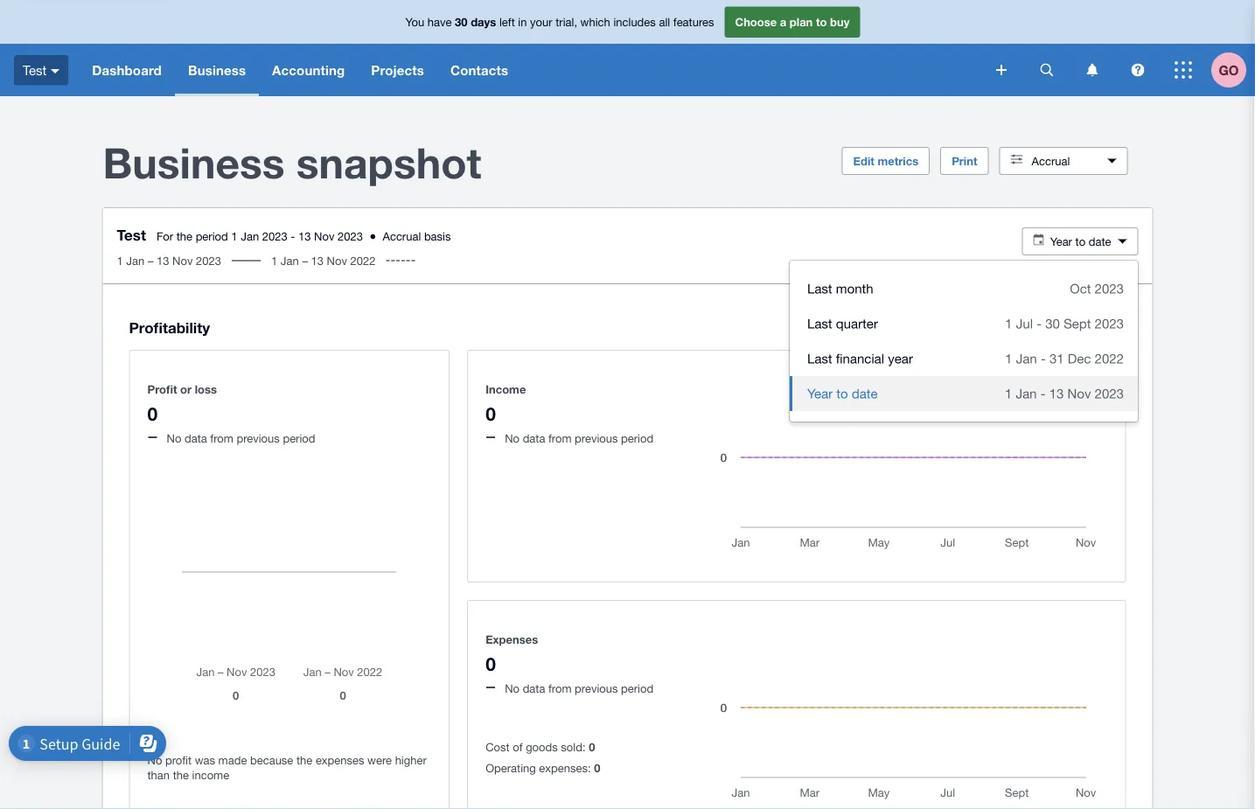 Task type: locate. For each thing, give the bounding box(es) containing it.
for the period 1 jan 2023 - 13 nov 2023  ●  accrual basis
[[157, 229, 451, 243]]

svg image
[[1175, 61, 1193, 79], [1041, 63, 1054, 77], [997, 65, 1007, 75]]

nov down dec
[[1068, 386, 1092, 401]]

navigation containing dashboard
[[79, 44, 984, 96]]

2 horizontal spatial to
[[1076, 235, 1086, 248]]

1 last from the top
[[808, 281, 833, 296]]

the
[[177, 229, 193, 243], [297, 754, 313, 768], [173, 769, 189, 782]]

2 horizontal spatial svg image
[[1132, 63, 1145, 77]]

2022 inside period list box
[[1095, 351, 1124, 366]]

last quarter
[[808, 316, 878, 331]]

business inside popup button
[[188, 62, 246, 78]]

1 vertical spatial test
[[117, 226, 146, 243]]

no data from previous period for expenses 0
[[505, 681, 654, 695]]

data
[[185, 431, 207, 445], [523, 431, 546, 445], [523, 681, 546, 695]]

2 vertical spatial last
[[808, 351, 833, 366]]

2023 for 1 jul - 30 sept 2023
[[1095, 316, 1124, 331]]

business
[[188, 62, 246, 78], [103, 137, 285, 188]]

0 horizontal spatial svg image
[[997, 65, 1007, 75]]

13 down the for the period 1 jan 2023 - 13 nov 2023  ●  accrual basis at the top
[[311, 254, 324, 267]]

1 for 1 jan - 31 dec 2022
[[1006, 351, 1013, 366]]

previous
[[237, 431, 280, 445], [575, 431, 618, 445], [575, 681, 618, 695]]

- left the "31" on the right of the page
[[1041, 351, 1046, 366]]

- for last quarter
[[1037, 316, 1042, 331]]

your
[[530, 15, 553, 29]]

expenses:
[[539, 762, 591, 775]]

no down income 0
[[505, 431, 520, 445]]

edit metrics
[[854, 154, 919, 168]]

business snapshot
[[103, 137, 482, 188]]

year to date
[[1051, 235, 1112, 248], [808, 386, 878, 401]]

1 vertical spatial to
[[1076, 235, 1086, 248]]

0 horizontal spatial date
[[852, 386, 878, 401]]

1 horizontal spatial to
[[837, 386, 849, 401]]

choose a plan to buy
[[736, 15, 850, 29]]

trial,
[[556, 15, 578, 29]]

nov for 1 jan - 13 nov 2023
[[1068, 386, 1092, 401]]

2 vertical spatial the
[[173, 769, 189, 782]]

includes
[[614, 15, 656, 29]]

year to date button
[[1022, 228, 1139, 256]]

1 horizontal spatial test
[[117, 226, 146, 243]]

profit
[[147, 382, 177, 396]]

0 horizontal spatial test
[[23, 62, 47, 78]]

1 vertical spatial year to date
[[808, 386, 878, 401]]

2 last from the top
[[808, 316, 833, 331]]

year
[[1051, 235, 1073, 248], [808, 386, 833, 401]]

month
[[836, 281, 874, 296]]

1 horizontal spatial –
[[302, 254, 308, 267]]

last month
[[808, 281, 874, 296]]

svg image
[[1087, 63, 1099, 77], [1132, 63, 1145, 77], [51, 69, 60, 73]]

test
[[23, 62, 47, 78], [117, 226, 146, 243]]

no down the expenses 0
[[505, 681, 520, 695]]

last left 'month'
[[808, 281, 833, 296]]

cost
[[486, 741, 510, 754]]

period list box
[[790, 261, 1139, 422]]

oct
[[1070, 281, 1092, 296]]

from for profit or loss 0
[[210, 431, 234, 445]]

year inside period list box
[[808, 386, 833, 401]]

jan
[[241, 229, 259, 243], [126, 254, 145, 267], [281, 254, 299, 267], [1016, 351, 1038, 366], [1016, 386, 1037, 401]]

2022 right dec
[[1095, 351, 1124, 366]]

jan down 1 jan - 31 dec 2022 on the right of the page
[[1016, 386, 1037, 401]]

1 horizontal spatial date
[[1089, 235, 1112, 248]]

2022 down the for the period 1 jan 2023 - 13 nov 2023  ●  accrual basis at the top
[[351, 254, 376, 267]]

None field
[[789, 260, 1139, 423]]

last
[[808, 281, 833, 296], [808, 316, 833, 331], [808, 351, 833, 366]]

13 down the "31" on the right of the page
[[1050, 386, 1064, 401]]

0 inside income 0
[[486, 403, 496, 425]]

to up oct
[[1076, 235, 1086, 248]]

oct 2023
[[1070, 281, 1124, 296]]

1 vertical spatial date
[[852, 386, 878, 401]]

0 down profit
[[147, 403, 158, 425]]

goods
[[526, 741, 558, 754]]

date inside popup button
[[1089, 235, 1112, 248]]

1 horizontal spatial 2022
[[1095, 351, 1124, 366]]

data down the expenses 0
[[523, 681, 546, 695]]

1 – from the left
[[148, 254, 154, 267]]

test button
[[0, 44, 79, 96]]

13
[[298, 229, 311, 243], [157, 254, 169, 267], [311, 254, 324, 267], [1050, 386, 1064, 401]]

2 vertical spatial to
[[837, 386, 849, 401]]

0 vertical spatial to
[[816, 15, 827, 29]]

2023
[[262, 229, 288, 243], [338, 229, 363, 243], [196, 254, 221, 267], [1095, 281, 1124, 296], [1095, 316, 1124, 331], [1095, 386, 1124, 401]]

13 down for
[[157, 254, 169, 267]]

13 for 1 jan – 13 nov 2022
[[311, 254, 324, 267]]

–
[[148, 254, 154, 267], [302, 254, 308, 267]]

2022
[[351, 254, 376, 267], [1095, 351, 1124, 366]]

left
[[500, 15, 515, 29]]

0 vertical spatial test
[[23, 62, 47, 78]]

to inside year to date popup button
[[1076, 235, 1086, 248]]

quarter
[[836, 316, 878, 331]]

– up the profitability
[[148, 254, 154, 267]]

0 vertical spatial year
[[1051, 235, 1073, 248]]

1
[[231, 229, 238, 243], [117, 254, 123, 267], [271, 254, 278, 267], [1006, 316, 1013, 331], [1006, 351, 1013, 366], [1005, 386, 1013, 401]]

to inside period list box
[[837, 386, 849, 401]]

2022 for 1 jan – 13 nov 2022
[[351, 254, 376, 267]]

2 – from the left
[[302, 254, 308, 267]]

1 vertical spatial accrual
[[383, 229, 421, 243]]

edit
[[854, 154, 875, 168]]

no data from previous period
[[167, 431, 315, 445], [505, 431, 654, 445], [505, 681, 654, 695]]

nov inside period list box
[[1068, 386, 1092, 401]]

projects button
[[358, 44, 438, 96]]

data down income 0
[[523, 431, 546, 445]]

– for 13 nov 2023
[[148, 254, 154, 267]]

to left buy
[[816, 15, 827, 29]]

the right for
[[177, 229, 193, 243]]

jan up the profitability
[[126, 254, 145, 267]]

last left financial
[[808, 351, 833, 366]]

0 horizontal spatial accrual
[[383, 229, 421, 243]]

date
[[1089, 235, 1112, 248], [852, 386, 878, 401]]

3 last from the top
[[808, 351, 833, 366]]

31
[[1050, 351, 1065, 366]]

year up oct
[[1051, 235, 1073, 248]]

year inside popup button
[[1051, 235, 1073, 248]]

previous for expenses 0
[[575, 681, 618, 695]]

0 down income
[[486, 403, 496, 425]]

0 horizontal spatial 30
[[455, 15, 468, 29]]

metrics
[[878, 154, 919, 168]]

0 vertical spatial 2022
[[351, 254, 376, 267]]

date inside period list box
[[852, 386, 878, 401]]

none field containing last month
[[789, 260, 1139, 423]]

2023 for for the period 1 jan 2023 - 13 nov 2023  ●  accrual basis
[[262, 229, 288, 243]]

1 horizontal spatial accrual
[[1032, 154, 1071, 168]]

year to date up oct
[[1051, 235, 1112, 248]]

the down profit
[[173, 769, 189, 782]]

dec
[[1068, 351, 1092, 366]]

previous for income 0
[[575, 431, 618, 445]]

choose
[[736, 15, 777, 29]]

1 vertical spatial business
[[103, 137, 285, 188]]

no inside no profit was made because the expenses were higher than the income
[[147, 754, 162, 768]]

accrual left the basis
[[383, 229, 421, 243]]

0 vertical spatial business
[[188, 62, 246, 78]]

profit
[[165, 754, 192, 768]]

banner
[[0, 0, 1256, 96]]

period
[[196, 229, 228, 243], [283, 431, 315, 445], [621, 431, 654, 445], [621, 681, 654, 695]]

navigation inside banner
[[79, 44, 984, 96]]

to down last financial year
[[837, 386, 849, 401]]

0 down expenses
[[486, 653, 496, 675]]

- right jul
[[1037, 316, 1042, 331]]

1 horizontal spatial year to date
[[1051, 235, 1112, 248]]

0 horizontal spatial year to date
[[808, 386, 878, 401]]

data down profit or loss 0
[[185, 431, 207, 445]]

1 horizontal spatial 30
[[1046, 316, 1061, 331]]

2 horizontal spatial svg image
[[1175, 61, 1193, 79]]

13 inside period list box
[[1050, 386, 1064, 401]]

print button
[[941, 147, 989, 175]]

accounting button
[[259, 44, 358, 96]]

30 left the sept at the right top of page
[[1046, 316, 1061, 331]]

0
[[147, 403, 158, 425], [486, 403, 496, 425], [486, 653, 496, 675], [589, 741, 595, 754], [594, 762, 601, 775]]

group
[[790, 261, 1139, 422]]

group containing last month
[[790, 261, 1139, 422]]

svg image inside test popup button
[[51, 69, 60, 73]]

data for profit or loss 0
[[185, 431, 207, 445]]

0 vertical spatial year to date
[[1051, 235, 1112, 248]]

0 right "expenses:" on the left bottom
[[594, 762, 601, 775]]

2022 for 1 jan - 31 dec 2022
[[1095, 351, 1124, 366]]

1 for 1 jan – 13 nov 2023
[[117, 254, 123, 267]]

income 0
[[486, 382, 526, 425]]

loss
[[195, 382, 217, 396]]

to
[[816, 15, 827, 29], [1076, 235, 1086, 248], [837, 386, 849, 401]]

you
[[406, 15, 425, 29]]

profitability
[[129, 319, 210, 336]]

no down profit or loss 0
[[167, 431, 181, 445]]

last left quarter
[[808, 316, 833, 331]]

no up than
[[147, 754, 162, 768]]

dashboard link
[[79, 44, 175, 96]]

have
[[428, 15, 452, 29]]

period for profit or loss 0
[[283, 431, 315, 445]]

snapshot
[[297, 137, 482, 188]]

no
[[167, 431, 181, 445], [505, 431, 520, 445], [505, 681, 520, 695], [147, 754, 162, 768]]

1 vertical spatial last
[[808, 316, 833, 331]]

0 horizontal spatial year
[[808, 386, 833, 401]]

0 horizontal spatial –
[[148, 254, 154, 267]]

0 vertical spatial 30
[[455, 15, 468, 29]]

date down financial
[[852, 386, 878, 401]]

banner containing dashboard
[[0, 0, 1256, 96]]

1 vertical spatial 30
[[1046, 316, 1061, 331]]

accrual up year to date popup button
[[1032, 154, 1071, 168]]

30
[[455, 15, 468, 29], [1046, 316, 1061, 331]]

navigation
[[79, 44, 984, 96]]

nov down for
[[172, 254, 193, 267]]

accrual
[[1032, 154, 1071, 168], [383, 229, 421, 243]]

last for last month
[[808, 281, 833, 296]]

1 horizontal spatial svg image
[[1087, 63, 1099, 77]]

30 right have
[[455, 15, 468, 29]]

expenses
[[486, 632, 538, 646]]

0 vertical spatial accrual
[[1032, 154, 1071, 168]]

0 horizontal spatial 2022
[[351, 254, 376, 267]]

year down last financial year
[[808, 386, 833, 401]]

no data from previous period down loss
[[167, 431, 315, 445]]

group inside field
[[790, 261, 1139, 422]]

year to date inside period list box
[[808, 386, 878, 401]]

1 vertical spatial 2022
[[1095, 351, 1124, 366]]

1 vertical spatial year
[[808, 386, 833, 401]]

year to date down last financial year
[[808, 386, 878, 401]]

data for income 0
[[523, 431, 546, 445]]

- down 1 jan - 31 dec 2022 on the right of the page
[[1041, 386, 1046, 401]]

projects
[[371, 62, 424, 78]]

1 horizontal spatial year
[[1051, 235, 1073, 248]]

no data from previous period down income 0
[[505, 431, 654, 445]]

– down the for the period 1 jan 2023 - 13 nov 2023  ●  accrual basis at the top
[[302, 254, 308, 267]]

because
[[250, 754, 293, 768]]

13 up 1 jan – 13 nov 2022
[[298, 229, 311, 243]]

13 for 1 jan – 13 nov 2023
[[157, 254, 169, 267]]

which
[[581, 15, 611, 29]]

jan left the "31" on the right of the page
[[1016, 351, 1038, 366]]

accrual button
[[1000, 147, 1128, 175]]

jan for 1 jan – 13 nov 2023
[[126, 254, 145, 267]]

the right because
[[297, 754, 313, 768]]

buy
[[831, 15, 850, 29]]

0 right sold:
[[589, 741, 595, 754]]

0 vertical spatial date
[[1089, 235, 1112, 248]]

date up oct 2023
[[1089, 235, 1112, 248]]

-
[[291, 229, 295, 243], [1037, 316, 1042, 331], [1041, 351, 1046, 366], [1041, 386, 1046, 401]]

from
[[210, 431, 234, 445], [549, 431, 572, 445], [549, 681, 572, 695]]

for
[[157, 229, 173, 243]]

0 horizontal spatial svg image
[[51, 69, 60, 73]]

nov down the for the period 1 jan 2023 - 13 nov 2023  ●  accrual basis at the top
[[327, 254, 347, 267]]

0 vertical spatial the
[[177, 229, 193, 243]]

jan down the for the period 1 jan 2023 - 13 nov 2023  ●  accrual basis at the top
[[281, 254, 299, 267]]

no data from previous period up sold:
[[505, 681, 654, 695]]

0 vertical spatial last
[[808, 281, 833, 296]]

1 jan - 31 dec 2022
[[1006, 351, 1124, 366]]



Task type: vqa. For each thing, say whether or not it's contained in the screenshot.


Task type: describe. For each thing, give the bounding box(es) containing it.
days
[[471, 15, 496, 29]]

2023 for 1 jan - 13 nov 2023
[[1095, 386, 1124, 401]]

or
[[180, 382, 192, 396]]

1 vertical spatial the
[[297, 754, 313, 768]]

all
[[659, 15, 670, 29]]

no for expenses 0
[[505, 681, 520, 695]]

1 jul - 30 sept 2023
[[1006, 316, 1124, 331]]

1 for 1 jan – 13 nov 2022
[[271, 254, 278, 267]]

you have 30 days left in your trial, which includes all features
[[406, 15, 715, 29]]

no for profit or loss 0
[[167, 431, 181, 445]]

data for expenses 0
[[523, 681, 546, 695]]

expenses 0
[[486, 632, 538, 675]]

0 inside profit or loss 0
[[147, 403, 158, 425]]

in
[[518, 15, 527, 29]]

1 for 1 jan - 13 nov 2023
[[1005, 386, 1013, 401]]

previous for profit or loss 0
[[237, 431, 280, 445]]

of
[[513, 741, 523, 754]]

last for last quarter
[[808, 316, 833, 331]]

1 for 1 jul - 30 sept 2023
[[1006, 316, 1013, 331]]

no profit was made because the expenses were higher than the income
[[147, 754, 427, 782]]

cost of goods sold: 0 operating expenses: 0
[[486, 741, 601, 775]]

nov for 1 jan – 13 nov 2022
[[327, 254, 347, 267]]

last for last financial year
[[808, 351, 833, 366]]

nov up 1 jan – 13 nov 2022
[[314, 229, 335, 243]]

was
[[195, 754, 215, 768]]

go
[[1219, 62, 1240, 78]]

year
[[888, 351, 913, 366]]

jul
[[1016, 316, 1034, 331]]

basis
[[424, 229, 451, 243]]

jan for 1 jan – 13 nov 2022
[[281, 254, 299, 267]]

period for expenses 0
[[621, 681, 654, 695]]

- up 1 jan – 13 nov 2022
[[291, 229, 295, 243]]

1 jan – 13 nov 2023
[[117, 254, 221, 267]]

a
[[780, 15, 787, 29]]

nov for 1 jan – 13 nov 2023
[[172, 254, 193, 267]]

– for 13 nov 2022
[[302, 254, 308, 267]]

accounting
[[272, 62, 345, 78]]

sold:
[[561, 741, 586, 754]]

jan down the business snapshot
[[241, 229, 259, 243]]

from for income 0
[[549, 431, 572, 445]]

features
[[674, 15, 715, 29]]

1 jan – 13 nov 2022
[[271, 254, 376, 267]]

plan
[[790, 15, 813, 29]]

accrual inside "popup button"
[[1032, 154, 1071, 168]]

jan for 1 jan - 13 nov 2023
[[1016, 386, 1037, 401]]

go button
[[1212, 44, 1256, 96]]

- for last financial year
[[1041, 351, 1046, 366]]

- for year to date
[[1041, 386, 1046, 401]]

higher
[[395, 754, 427, 768]]

1 jan - 13 nov 2023
[[1005, 386, 1124, 401]]

from for expenses 0
[[549, 681, 572, 695]]

year to date inside year to date popup button
[[1051, 235, 1112, 248]]

30 inside period list box
[[1046, 316, 1061, 331]]

business for business snapshot
[[103, 137, 285, 188]]

contacts
[[451, 62, 509, 78]]

income
[[486, 382, 526, 396]]

contacts button
[[438, 44, 522, 96]]

jan for 1 jan - 31 dec 2022
[[1016, 351, 1038, 366]]

0 horizontal spatial to
[[816, 15, 827, 29]]

income
[[192, 769, 229, 782]]

financial
[[836, 351, 885, 366]]

made
[[218, 754, 247, 768]]

0 inside the expenses 0
[[486, 653, 496, 675]]

operating
[[486, 762, 536, 775]]

13 for 1 jan - 13 nov 2023
[[1050, 386, 1064, 401]]

profit or loss 0
[[147, 382, 217, 425]]

than
[[147, 769, 170, 782]]

dashboard
[[92, 62, 162, 78]]

no data from previous period for profit or loss 0
[[167, 431, 315, 445]]

print
[[952, 154, 978, 168]]

2023 for 1 jan – 13 nov 2023
[[196, 254, 221, 267]]

edit metrics button
[[842, 147, 930, 175]]

expenses
[[316, 754, 364, 768]]

business button
[[175, 44, 259, 96]]

no for income 0
[[505, 431, 520, 445]]

1 horizontal spatial svg image
[[1041, 63, 1054, 77]]

business for business
[[188, 62, 246, 78]]

test inside test popup button
[[23, 62, 47, 78]]

no data from previous period for income 0
[[505, 431, 654, 445]]

last financial year
[[808, 351, 913, 366]]

period for income 0
[[621, 431, 654, 445]]

sept
[[1064, 316, 1092, 331]]

were
[[368, 754, 392, 768]]



